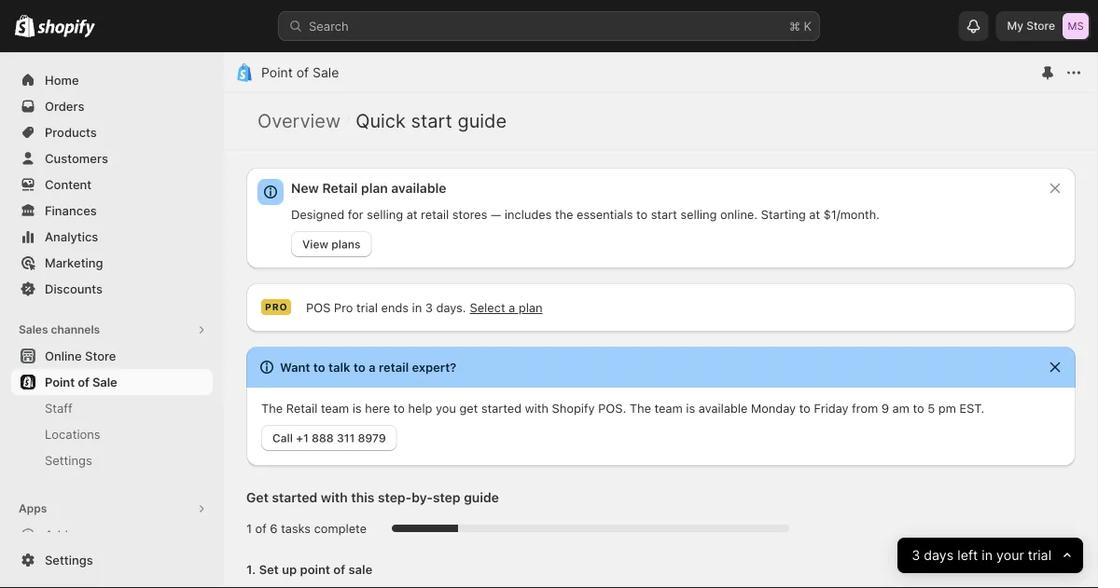 Task type: vqa. For each thing, say whether or not it's contained in the screenshot.
the Minimum related to Minimum purchase amount ($)
no



Task type: locate. For each thing, give the bounding box(es) containing it.
point of sale link up the overview
[[261, 65, 339, 81]]

my store image
[[1063, 13, 1089, 39]]

settings link down apps
[[11, 548, 213, 574]]

0 vertical spatial sale
[[313, 65, 339, 81]]

apps button
[[11, 497, 213, 523]]

finances link
[[11, 198, 213, 224]]

staff link
[[11, 396, 213, 422]]

of down online store
[[78, 375, 89, 390]]

analytics
[[45, 230, 98, 244]]

0 vertical spatial settings
[[45, 454, 92, 468]]

add apps button
[[11, 523, 213, 549]]

0 vertical spatial point of sale link
[[261, 65, 339, 81]]

store
[[1027, 19, 1056, 33], [85, 349, 116, 364]]

overview button
[[258, 109, 341, 132]]

quick start guide
[[356, 109, 507, 132]]

discounts
[[45, 282, 103, 296]]

quick
[[356, 109, 406, 132]]

home link
[[11, 67, 213, 93]]

content
[[45, 177, 92, 192]]

point of sale up the overview
[[261, 65, 339, 81]]

store right my on the right of the page
[[1027, 19, 1056, 33]]

point right "icon for point of sale"
[[261, 65, 293, 81]]

search
[[309, 19, 349, 33]]

home
[[45, 73, 79, 87]]

0 vertical spatial point of sale
[[261, 65, 339, 81]]

left
[[958, 548, 978, 564]]

0 horizontal spatial point of sale link
[[11, 370, 213, 396]]

1 vertical spatial of
[[78, 375, 89, 390]]

1 vertical spatial sale
[[92, 375, 117, 390]]

0 vertical spatial of
[[297, 65, 309, 81]]

point of sale link down online store
[[11, 370, 213, 396]]

finances
[[45, 203, 97, 218]]

0 vertical spatial store
[[1027, 19, 1056, 33]]

orders
[[45, 99, 84, 113]]

1 vertical spatial settings link
[[11, 548, 213, 574]]

2 settings link from the top
[[11, 548, 213, 574]]

of up 'overview' button
[[297, 65, 309, 81]]

sale down online store link on the bottom of the page
[[92, 375, 117, 390]]

store inside button
[[85, 349, 116, 364]]

⌘ k
[[790, 19, 812, 33]]

1 horizontal spatial point
[[261, 65, 293, 81]]

sales channels button
[[11, 317, 213, 343]]

1 horizontal spatial store
[[1027, 19, 1056, 33]]

0 horizontal spatial store
[[85, 349, 116, 364]]

3
[[912, 548, 920, 564]]

point
[[261, 65, 293, 81], [45, 375, 75, 390]]

of
[[297, 65, 309, 81], [78, 375, 89, 390]]

products
[[45, 125, 97, 140]]

point of sale
[[261, 65, 339, 81], [45, 375, 117, 390]]

icon for point of sale image
[[235, 63, 254, 82]]

point of sale link
[[261, 65, 339, 81], [11, 370, 213, 396]]

0 horizontal spatial sale
[[92, 375, 117, 390]]

start
[[411, 109, 453, 132]]

settings link
[[11, 448, 213, 474], [11, 548, 213, 574]]

marketing link
[[11, 250, 213, 276]]

0 vertical spatial settings link
[[11, 448, 213, 474]]

1 vertical spatial store
[[85, 349, 116, 364]]

settings
[[45, 454, 92, 468], [45, 553, 93, 568]]

1 vertical spatial point of sale
[[45, 375, 117, 390]]

1 vertical spatial settings
[[45, 553, 93, 568]]

settings down locations
[[45, 454, 92, 468]]

1 horizontal spatial sale
[[313, 65, 339, 81]]

1 horizontal spatial point of sale
[[261, 65, 339, 81]]

settings down add apps
[[45, 553, 93, 568]]

shopify image
[[15, 15, 35, 37], [38, 19, 95, 38]]

sale
[[313, 65, 339, 81], [92, 375, 117, 390]]

settings link down locations
[[11, 448, 213, 474]]

sale down search
[[313, 65, 339, 81]]

1 horizontal spatial shopify image
[[38, 19, 95, 38]]

point up staff
[[45, 375, 75, 390]]

store down sales channels button
[[85, 349, 116, 364]]

online
[[45, 349, 82, 364]]

store for my store
[[1027, 19, 1056, 33]]

point of sale down online store
[[45, 375, 117, 390]]

sales
[[19, 323, 48, 337]]

2 settings from the top
[[45, 553, 93, 568]]

1 vertical spatial point
[[45, 375, 75, 390]]

overview
[[258, 109, 341, 132]]



Task type: describe. For each thing, give the bounding box(es) containing it.
3 days left in your trial button
[[898, 539, 1084, 574]]

discounts link
[[11, 276, 213, 302]]

1 vertical spatial point of sale link
[[11, 370, 213, 396]]

channels
[[51, 323, 100, 337]]

customers link
[[11, 146, 213, 172]]

0 horizontal spatial shopify image
[[15, 15, 35, 37]]

0 vertical spatial point
[[261, 65, 293, 81]]

locations
[[45, 427, 100, 442]]

trial
[[1028, 548, 1052, 564]]

⌘
[[790, 19, 801, 33]]

1 horizontal spatial of
[[297, 65, 309, 81]]

1 horizontal spatial point of sale link
[[261, 65, 339, 81]]

store for online store
[[85, 349, 116, 364]]

add
[[45, 528, 68, 543]]

content link
[[11, 172, 213, 198]]

your
[[997, 548, 1024, 564]]

apps
[[72, 528, 100, 543]]

my
[[1007, 19, 1024, 33]]

1 settings from the top
[[45, 454, 92, 468]]

in
[[982, 548, 993, 564]]

analytics link
[[11, 224, 213, 250]]

my store
[[1007, 19, 1056, 33]]

0 horizontal spatial of
[[78, 375, 89, 390]]

customers
[[45, 151, 108, 166]]

online store link
[[11, 343, 213, 370]]

online store button
[[0, 343, 224, 370]]

apps
[[19, 503, 47, 516]]

days
[[924, 548, 954, 564]]

guide
[[458, 109, 507, 132]]

sales channels
[[19, 323, 100, 337]]

locations link
[[11, 422, 213, 448]]

0 horizontal spatial point of sale
[[45, 375, 117, 390]]

3 days left in your trial
[[912, 548, 1052, 564]]

orders link
[[11, 93, 213, 119]]

products link
[[11, 119, 213, 146]]

k
[[804, 19, 812, 33]]

marketing
[[45, 256, 103, 270]]

add apps
[[45, 528, 100, 543]]

0 horizontal spatial point
[[45, 375, 75, 390]]

online store
[[45, 349, 116, 364]]

1 settings link from the top
[[11, 448, 213, 474]]

staff
[[45, 401, 73, 416]]



